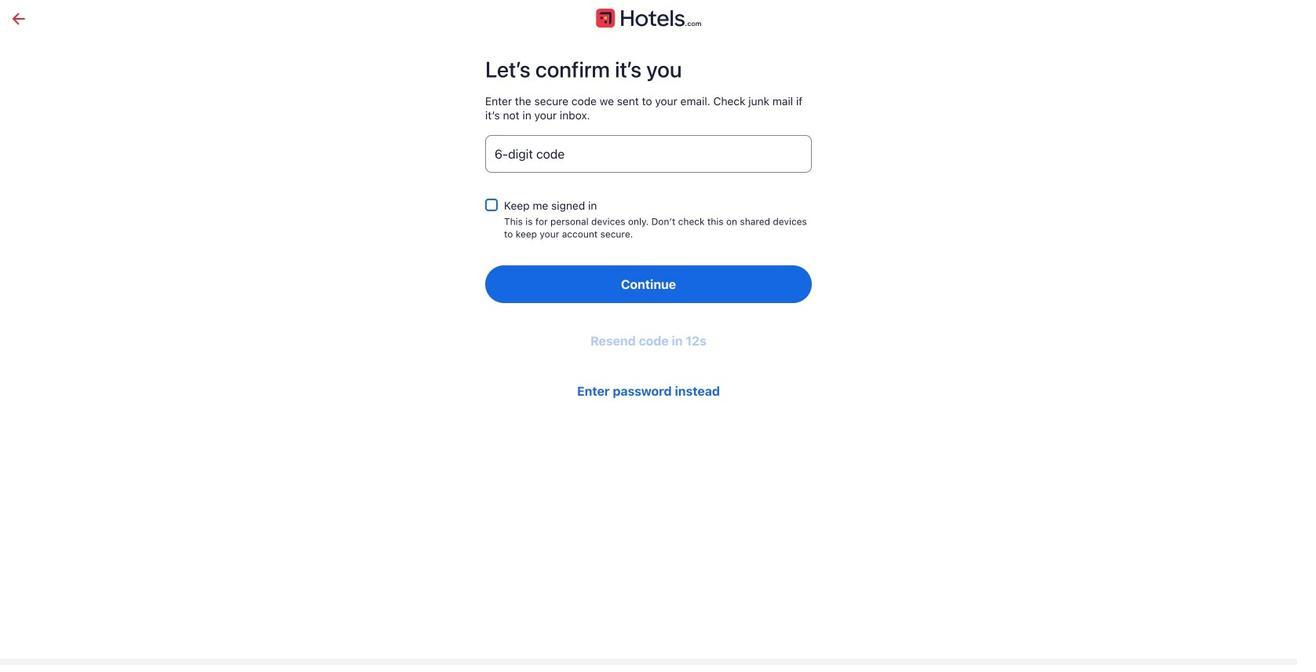 Task type: locate. For each thing, give the bounding box(es) containing it.
None text field
[[485, 135, 812, 173]]

hotels image
[[596, 6, 701, 30]]

go back image
[[9, 9, 28, 28], [13, 13, 25, 25]]



Task type: vqa. For each thing, say whether or not it's contained in the screenshot.
small image to the middle
no



